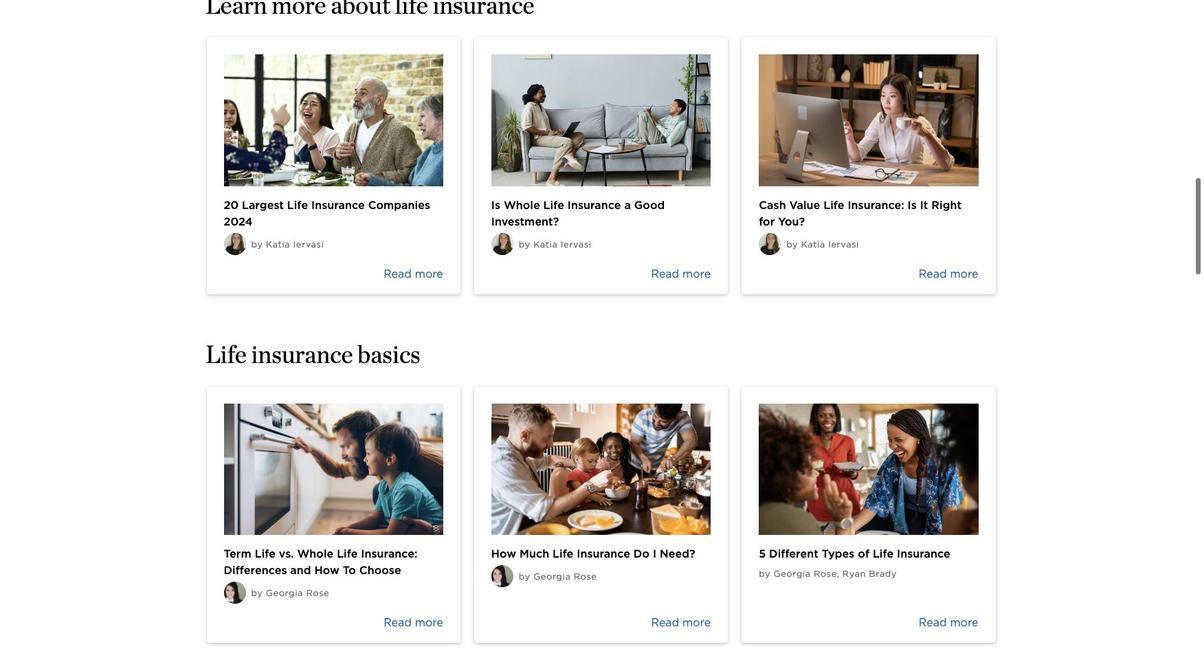 Task type: vqa. For each thing, say whether or not it's contained in the screenshot.
NOT
no



Task type: describe. For each thing, give the bounding box(es) containing it.
and
[[290, 564, 311, 577]]

you?
[[779, 215, 805, 228]]

a
[[625, 199, 631, 212]]

term
[[224, 548, 252, 561]]

more for 5 different types of life insurance
[[950, 616, 979, 629]]

20 largest life insurance companies 2024
[[224, 199, 430, 228]]

companies
[[368, 199, 430, 212]]

insurance for a
[[568, 199, 621, 212]]

cash
[[759, 199, 786, 212]]

value
[[790, 199, 821, 212]]

by for is whole life insurance a good investment?
[[519, 239, 531, 249]]

read for how much life insurance do i need?
[[651, 616, 680, 629]]

katia iervasi's profile picture image for cash value life insurance: is it right for you?
[[759, 233, 781, 255]]

katia for whole
[[534, 239, 558, 249]]

read for term life vs. whole life insurance: differences and how to choose
[[384, 616, 412, 629]]

choose
[[359, 564, 401, 577]]

read for is whole life insurance a good investment?
[[651, 267, 680, 280]]

read more for is whole life insurance a good investment?
[[651, 267, 711, 280]]

read more for 5 different types of life insurance
[[919, 616, 979, 629]]

2 horizontal spatial rose
[[814, 569, 837, 579]]

by down "5"
[[759, 569, 771, 579]]

basics
[[358, 339, 421, 369]]

iervasi for whole
[[561, 239, 592, 249]]

by georgia rose for vs.
[[251, 588, 329, 598]]

2024
[[224, 215, 253, 228]]

katia iervasi's profile picture image for 20 largest life insurance companies 2024
[[224, 233, 246, 255]]

by katia iervasi for whole
[[519, 239, 592, 249]]

brady
[[869, 569, 897, 579]]

by georgia rose for life
[[519, 572, 597, 582]]

much
[[520, 548, 550, 561]]

by for cash value life insurance: is it right for you?
[[787, 239, 798, 249]]

do
[[634, 548, 650, 561]]

read more for 20 largest life insurance companies 2024
[[384, 267, 443, 280]]

i
[[653, 548, 657, 561]]

it
[[920, 199, 929, 212]]

whole inside is whole life insurance a good investment?
[[504, 199, 540, 212]]

georgia for term life vs. whole life insurance: differences and how to choose
[[266, 588, 303, 598]]

5 different types of life insurance
[[759, 548, 951, 561]]

by for how much life insurance do i need?
[[519, 572, 531, 582]]

georgia rose's profile picture image for term life vs. whole life insurance: differences and how to choose
[[224, 582, 246, 604]]

life inside is whole life insurance a good investment?
[[544, 199, 564, 212]]

rose for term life vs. whole life insurance: differences and how to choose
[[306, 588, 329, 598]]

rose for how much life insurance do i need?
[[574, 572, 597, 582]]

more for cash value life insurance: is it right for you?
[[950, 267, 979, 280]]

by katia iervasi for value
[[787, 239, 859, 249]]

is inside is whole life insurance a good investment?
[[492, 199, 501, 212]]

georgia for how much life insurance do i need?
[[534, 572, 571, 582]]

vs.
[[279, 548, 294, 561]]



Task type: locate. For each thing, give the bounding box(es) containing it.
by katia iervasi for largest
[[251, 239, 324, 249]]

insurance inside is whole life insurance a good investment?
[[568, 199, 621, 212]]

3 katia from the left
[[801, 239, 826, 249]]

,
[[837, 569, 840, 579]]

katia
[[266, 239, 290, 249], [534, 239, 558, 249], [801, 239, 826, 249]]

is whole life insurance a good investment?
[[492, 199, 665, 228]]

1 horizontal spatial katia
[[534, 239, 558, 249]]

rose down the and
[[306, 588, 329, 598]]

0 horizontal spatial georgia
[[266, 588, 303, 598]]

2 horizontal spatial katia iervasi's profile picture image
[[759, 233, 781, 255]]

need?
[[660, 548, 696, 561]]

read
[[384, 267, 412, 280], [651, 267, 680, 280], [919, 267, 947, 280], [384, 616, 412, 629], [651, 616, 680, 629], [919, 616, 947, 629]]

1 horizontal spatial by katia iervasi
[[519, 239, 592, 249]]

0 horizontal spatial by katia iervasi
[[251, 239, 324, 249]]

insurance left a
[[568, 199, 621, 212]]

how left much
[[492, 548, 516, 561]]

1 katia iervasi's profile picture image from the left
[[224, 233, 246, 255]]

how
[[492, 548, 516, 561], [315, 564, 340, 577]]

ryan
[[843, 569, 866, 579]]

insurance inside the 20 largest life insurance companies 2024
[[312, 199, 365, 212]]

different
[[769, 548, 819, 561]]

1 vertical spatial how
[[315, 564, 340, 577]]

by for term life vs. whole life insurance: differences and how to choose
[[251, 588, 263, 598]]

insurance: left it
[[848, 199, 905, 212]]

life inside the 20 largest life insurance companies 2024
[[287, 199, 308, 212]]

more for term life vs. whole life insurance: differences and how to choose
[[415, 616, 443, 629]]

for
[[759, 215, 775, 228]]

more for 20 largest life insurance companies 2024
[[415, 267, 443, 280]]

katia iervasi's profile picture image down investment?
[[492, 233, 514, 255]]

by katia iervasi down you?
[[787, 239, 859, 249]]

1 vertical spatial whole
[[297, 548, 334, 561]]

2 is from the left
[[908, 199, 917, 212]]

1 horizontal spatial georgia rose's profile picture image
[[492, 565, 514, 587]]

katia iervasi's profile picture image
[[224, 233, 246, 255], [492, 233, 514, 255], [759, 233, 781, 255]]

insurance
[[251, 339, 353, 369]]

read more for cash value life insurance: is it right for you?
[[919, 267, 979, 280]]

rose down the 'types'
[[814, 569, 837, 579]]

how much life insurance do i need?
[[492, 548, 696, 561]]

1 vertical spatial insurance:
[[361, 548, 418, 561]]

georgia down different
[[774, 569, 811, 579]]

5
[[759, 548, 766, 561]]

by katia iervasi down investment?
[[519, 239, 592, 249]]

insurance
[[312, 199, 365, 212], [568, 199, 621, 212], [577, 548, 630, 561], [897, 548, 951, 561]]

katia down largest
[[266, 239, 290, 249]]

0 horizontal spatial is
[[492, 199, 501, 212]]

read for cash value life insurance: is it right for you?
[[919, 267, 947, 280]]

1 katia from the left
[[266, 239, 290, 249]]

more for is whole life insurance a good investment?
[[683, 267, 711, 280]]

insurance: inside cash value life insurance: is it right for you?
[[848, 199, 905, 212]]

georgia rose's profile picture image
[[492, 565, 514, 587], [224, 582, 246, 604]]

read for 5 different types of life insurance
[[919, 616, 947, 629]]

term life vs. whole life insurance: differences and how to choose
[[224, 548, 418, 577]]

0 horizontal spatial how
[[315, 564, 340, 577]]

by georgia rose , ryan brady
[[759, 569, 897, 579]]

0 vertical spatial how
[[492, 548, 516, 561]]

0 horizontal spatial katia iervasi's profile picture image
[[224, 233, 246, 255]]

20
[[224, 199, 239, 212]]

by down "2024"
[[251, 239, 263, 249]]

1 iervasi from the left
[[293, 239, 324, 249]]

0 vertical spatial by georgia rose
[[519, 572, 597, 582]]

0 horizontal spatial iervasi
[[293, 239, 324, 249]]

is up investment?
[[492, 199, 501, 212]]

2 iervasi from the left
[[561, 239, 592, 249]]

by katia iervasi down largest
[[251, 239, 324, 249]]

2 horizontal spatial katia
[[801, 239, 826, 249]]

by georgia rose down much
[[519, 572, 597, 582]]

1 horizontal spatial insurance:
[[848, 199, 905, 212]]

katia iervasi's profile picture image down "2024"
[[224, 233, 246, 255]]

iervasi
[[293, 239, 324, 249], [561, 239, 592, 249], [829, 239, 859, 249]]

katia iervasi's profile picture image for is whole life insurance a good investment?
[[492, 233, 514, 255]]

to
[[343, 564, 356, 577]]

0 horizontal spatial katia
[[266, 239, 290, 249]]

read more for how much life insurance do i need?
[[651, 616, 711, 629]]

2 by katia iervasi from the left
[[519, 239, 592, 249]]

2 katia iervasi's profile picture image from the left
[[492, 233, 514, 255]]

by
[[251, 239, 263, 249], [519, 239, 531, 249], [787, 239, 798, 249], [759, 569, 771, 579], [519, 572, 531, 582], [251, 588, 263, 598]]

by georgia rose
[[519, 572, 597, 582], [251, 588, 329, 598]]

georgia down the and
[[266, 588, 303, 598]]

life inside cash value life insurance: is it right for you?
[[824, 199, 845, 212]]

1 horizontal spatial is
[[908, 199, 917, 212]]

georgia down much
[[534, 572, 571, 582]]

right
[[932, 199, 962, 212]]

insurance: up choose
[[361, 548, 418, 561]]

2 horizontal spatial by katia iervasi
[[787, 239, 859, 249]]

read more for term life vs. whole life insurance: differences and how to choose
[[384, 616, 443, 629]]

is left it
[[908, 199, 917, 212]]

2 katia from the left
[[534, 239, 558, 249]]

investment?
[[492, 215, 559, 228]]

katia iervasi's profile picture image down for
[[759, 233, 781, 255]]

by down much
[[519, 572, 531, 582]]

georgia rose's profile picture image for how much life insurance do i need?
[[492, 565, 514, 587]]

read more
[[384, 267, 443, 280], [651, 267, 711, 280], [919, 267, 979, 280], [384, 616, 443, 629], [651, 616, 711, 629], [919, 616, 979, 629]]

by georgia rose down the and
[[251, 588, 329, 598]]

georgia
[[774, 569, 811, 579], [534, 572, 571, 582], [266, 588, 303, 598]]

rose down how much life insurance do i need?
[[574, 572, 597, 582]]

iervasi down cash value life insurance: is it right for you?
[[829, 239, 859, 249]]

is
[[492, 199, 501, 212], [908, 199, 917, 212]]

cash value life insurance: is it right for you?
[[759, 199, 962, 228]]

katia for value
[[801, 239, 826, 249]]

0 horizontal spatial insurance:
[[361, 548, 418, 561]]

insurance: inside term life vs. whole life insurance: differences and how to choose
[[361, 548, 418, 561]]

1 horizontal spatial rose
[[574, 572, 597, 582]]

iervasi for value
[[829, 239, 859, 249]]

how left to
[[315, 564, 340, 577]]

1 horizontal spatial katia iervasi's profile picture image
[[492, 233, 514, 255]]

more
[[415, 267, 443, 280], [683, 267, 711, 280], [950, 267, 979, 280], [415, 616, 443, 629], [683, 616, 711, 629], [950, 616, 979, 629]]

0 vertical spatial whole
[[504, 199, 540, 212]]

0 vertical spatial insurance:
[[848, 199, 905, 212]]

life
[[287, 199, 308, 212], [544, 199, 564, 212], [824, 199, 845, 212], [205, 339, 247, 369], [255, 548, 276, 561], [337, 548, 358, 561], [553, 548, 574, 561], [873, 548, 894, 561]]

iervasi down the 20 largest life insurance companies 2024
[[293, 239, 324, 249]]

whole inside term life vs. whole life insurance: differences and how to choose
[[297, 548, 334, 561]]

3 iervasi from the left
[[829, 239, 859, 249]]

1 horizontal spatial georgia
[[534, 572, 571, 582]]

whole
[[504, 199, 540, 212], [297, 548, 334, 561]]

by down the differences
[[251, 588, 263, 598]]

1 is from the left
[[492, 199, 501, 212]]

0 horizontal spatial by georgia rose
[[251, 588, 329, 598]]

1 horizontal spatial how
[[492, 548, 516, 561]]

good
[[634, 199, 665, 212]]

of
[[858, 548, 870, 561]]

0 horizontal spatial georgia rose's profile picture image
[[224, 582, 246, 604]]

insurance left companies
[[312, 199, 365, 212]]

1 horizontal spatial whole
[[504, 199, 540, 212]]

by for 20 largest life insurance companies 2024
[[251, 239, 263, 249]]

katia down investment?
[[534, 239, 558, 249]]

more for how much life insurance do i need?
[[683, 616, 711, 629]]

0 horizontal spatial whole
[[297, 548, 334, 561]]

read for 20 largest life insurance companies 2024
[[384, 267, 412, 280]]

insurance right of at the right of page
[[897, 548, 951, 561]]

types
[[822, 548, 855, 561]]

3 katia iervasi's profile picture image from the left
[[759, 233, 781, 255]]

whole up the and
[[297, 548, 334, 561]]

by katia iervasi
[[251, 239, 324, 249], [519, 239, 592, 249], [787, 239, 859, 249]]

life insurance basics
[[205, 339, 421, 369]]

insurance:
[[848, 199, 905, 212], [361, 548, 418, 561]]

1 horizontal spatial iervasi
[[561, 239, 592, 249]]

whole up investment?
[[504, 199, 540, 212]]

is inside cash value life insurance: is it right for you?
[[908, 199, 917, 212]]

differences
[[224, 564, 287, 577]]

insurance left do
[[577, 548, 630, 561]]

katia for largest
[[266, 239, 290, 249]]

iervasi for largest
[[293, 239, 324, 249]]

0 horizontal spatial rose
[[306, 588, 329, 598]]

iervasi down is whole life insurance a good investment?
[[561, 239, 592, 249]]

2 horizontal spatial georgia
[[774, 569, 811, 579]]

katia down you?
[[801, 239, 826, 249]]

by down investment?
[[519, 239, 531, 249]]

rose
[[814, 569, 837, 579], [574, 572, 597, 582], [306, 588, 329, 598]]

largest
[[242, 199, 284, 212]]

3 by katia iervasi from the left
[[787, 239, 859, 249]]

insurance for companies
[[312, 199, 365, 212]]

2 horizontal spatial iervasi
[[829, 239, 859, 249]]

1 by katia iervasi from the left
[[251, 239, 324, 249]]

1 vertical spatial by georgia rose
[[251, 588, 329, 598]]

1 horizontal spatial by georgia rose
[[519, 572, 597, 582]]

by down you?
[[787, 239, 798, 249]]

how inside term life vs. whole life insurance: differences and how to choose
[[315, 564, 340, 577]]

insurance for do
[[577, 548, 630, 561]]



